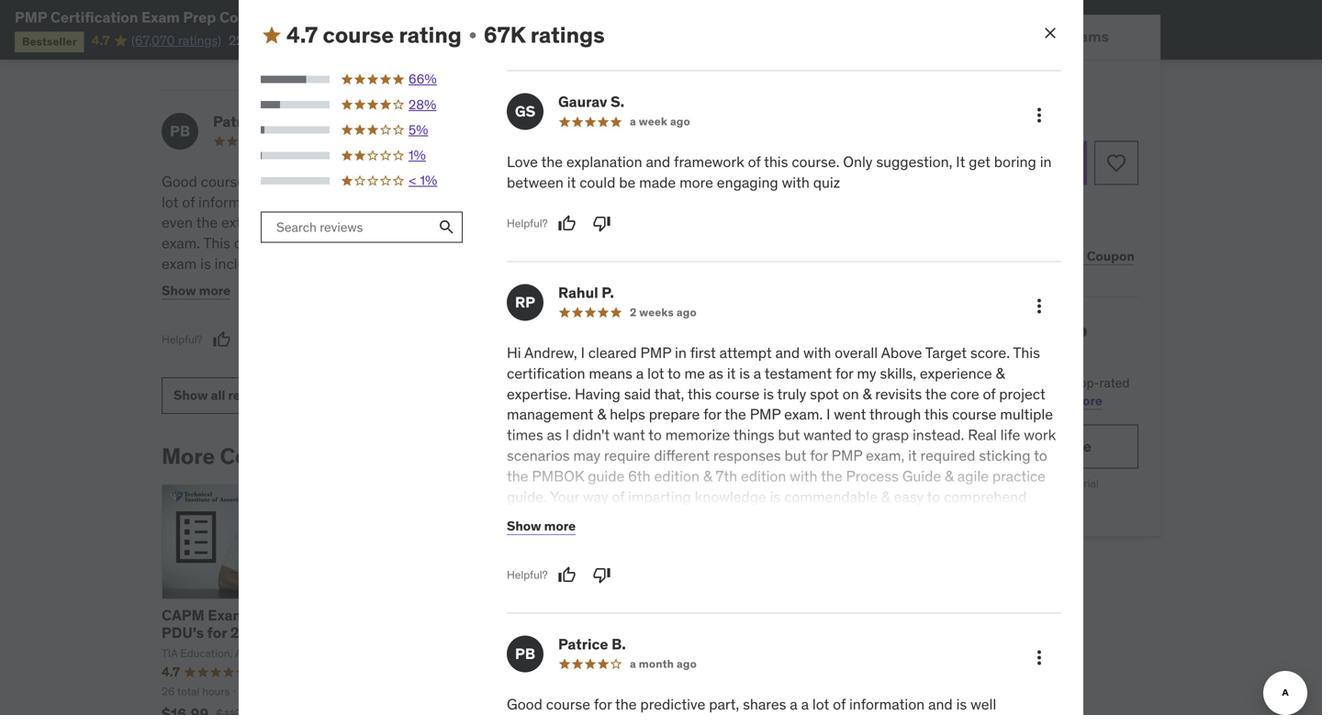 Task type: locate. For each thing, give the bounding box(es) containing it.
starting at $16.58 per month after trial cancel anytime
[[911, 477, 1099, 514]]

exam inside i took a similar 35 hour course through a big 10 university. i learned more in andrew ramdayal's course for a fraction of the cost. i passed my pmp exam with "above target (at)" scores in all three domains.
[[606, 234, 641, 253]]

0 horizontal spatial show more
[[162, 283, 231, 299]]

all for microsoft project course complete, 2016, 2019, 2021 6 pdus
[[523, 685, 536, 699]]

certification up bestseller
[[50, 8, 138, 27]]

1896 reviews element
[[688, 665, 722, 681]]

good course for the predictive part, shares a a lot of information and is well structured going even the extra mile to the pmp application and exam. this course also has a plus that a mock exam is included. however the agile part needs rectification in some areas. i would advise anyone wanting to learn agile methodologies e.g. scrum to refer to the latest scrum guide and the agile practice guide. same for any doubt about the predictive part refer to process groups a practice guide and pmbok 7. these content are created by the certification institutions themselves and are a must read.
[[162, 172, 466, 458]]

1 vertical spatial lot
[[648, 364, 665, 383]]

0 horizontal spatial agreement
[[648, 673, 720, 692]]

prep inside pmp certification exam prep exam 720 questions tia education, andrew ramdayal
[[769, 606, 802, 625]]

practice inside the hi andrew, i cleared pmp in first attempt and with overall above target score. this certification means a lot to me as it is a testament for my skills, experience & expertise. having said that, this course is truly spot on & revisits the core of project management & helps prepare for the pmp exam. i went through this course multiple times as i didn't want to memorize things but wanted to grasp instead. real life work scenarios may require different responses but for pmp exam, it required sticking to the pmbok guide 6th edition & 7th edition with the process guide & agile practice guide. your way of imparting knowledge is commendable & easy to comprehend with for anyone. i tried the mock tests too. did well in these. tried some other "not so recommended" mock tests from other courses, where each of the questions were so long that reading them took over a minute or two & roughly 3 minutes to answer 1. those didn't bother me much as i knew i was prepared for the best. the mock tests as part of this course are to the point. exam questions were similar in nature in terms of length & complexity. one point i want to correct in your course is the fist of five technique. you mentioned fist is agreement and five fingers open is stop. however, its not the case, unless it differs in organizations. we practiced five fingers open as total agreement & fist represented no support at all. i think that is the right way. anyways, i am truly grateful to you for this wonderful course & i look forward to learning more good stuff from you & udemy. its time t
[[993, 467, 1046, 486]]

mark review by gaurav s. as unhelpful image
[[593, 214, 611, 233]]

pmp inside good course for the predictive part, shares a a lot of information and is well structured going even the extra mile to the pmp application and exam. this course also has a plus that a mock exam is included. however the agile part needs rectification in some areas. i would advise anyone wanting to learn agile methodologies e.g. scrum to refer to the latest scrum guide and the agile practice guide. same for any doubt about the predictive part refer to process groups a practice guide and pmbok 7. these content are created by the certification institutions themselves and are a must read.
[[331, 213, 362, 232]]

0 horizontal spatial month
[[294, 134, 329, 148]]

to up also
[[289, 213, 302, 232]]

bother
[[591, 570, 634, 589]]

shares for good course for the predictive part, shares a a lot of information and is well structured going even the extra mile to the pmp application and exam. this course also has a plus that a mock exam is included. however the agile part needs rectification in some areas. i would advise anyone wanting to learn agile methodologies e.g. scrum to refer to the latest scrum guide and the agile practice guide. same for any doubt about the predictive part refer to process groups a practice guide and pmbok 7. these content are created by the certification institutions themselves and are a must read.
[[398, 172, 441, 191]]

exam. down "even"
[[162, 234, 200, 253]]

guide.
[[391, 337, 431, 356], [507, 488, 547, 506]]

the
[[541, 153, 563, 171], [270, 172, 292, 191], [196, 213, 218, 232], [306, 213, 327, 232], [727, 213, 749, 232], [338, 254, 360, 273], [404, 316, 426, 335], [274, 337, 296, 356], [334, 357, 356, 376], [926, 385, 947, 404], [425, 399, 447, 417], [725, 405, 747, 424], [507, 467, 529, 486], [821, 467, 843, 486], [656, 508, 677, 527], [913, 529, 935, 548], [887, 570, 909, 589], [688, 590, 710, 609], [988, 611, 1009, 630], [616, 652, 637, 671], [507, 693, 529, 712], [615, 695, 637, 714]]

pmp inside pmp certification exam prep exam 720 questions tia education, andrew ramdayal
[[600, 606, 633, 625]]

similar up university. at the top left of the page
[[550, 172, 592, 191]]

i up "(at)""
[[787, 213, 791, 232]]

through inside the hi andrew, i cleared pmp in first attempt and with overall above target score. this certification means a lot to me as it is a testament for my skills, experience & expertise. having said that, this course is truly spot on & revisits the core of project management & helps prepare for the pmp exam. i went through this course multiple times as i didn't want to memorize things but wanted to grasp instead. real life work scenarios may require different responses but for pmp exam, it required sticking to the pmbok guide 6th edition & 7th edition with the process guide & agile practice guide. your way of imparting knowledge is commendable & easy to comprehend with for anyone. i tried the mock tests too. did well in these. tried some other "not so recommended" mock tests from other courses, where each of the questions were so long that reading them took over a minute or two & roughly 3 minutes to answer 1. those didn't bother me much as i knew i was prepared for the best. the mock tests as part of this course are to the point. exam questions were similar in nature in terms of length & complexity. one point i want to correct in your course is the fist of five technique. you mentioned fist is agreement and five fingers open is stop. however, its not the case, unless it differs in organizations. we practiced five fingers open as total agreement & fist represented no support at all. i think that is the right way. anyways, i am truly grateful to you for this wonderful course & i look forward to learning more good stuff from you & udemy. its time t
[[870, 405, 922, 424]]

0 vertical spatial a month ago
[[285, 134, 352, 148]]

may
[[574, 446, 601, 465]]

by right created
[[407, 399, 422, 417]]

andrew up (1,896)
[[674, 647, 711, 661]]

grasp
[[872, 426, 910, 445]]

0 vertical spatial plus
[[350, 234, 378, 253]]

rated
[[1100, 375, 1130, 391]]

lot inside good course for the predictive part, shares a a lot of information and is well
[[813, 695, 830, 714]]

0 horizontal spatial exam
[[162, 254, 197, 273]]

& right two
[[829, 549, 838, 568]]

exam.
[[162, 234, 200, 253], [785, 405, 823, 424]]

show up long
[[507, 518, 542, 535]]

more
[[680, 173, 714, 192], [649, 193, 683, 212], [199, 283, 231, 299], [1071, 393, 1103, 409], [544, 518, 576, 535], [634, 714, 668, 716]]

0 vertical spatial mark review by rahul p. as unhelpful image
[[584, 36, 602, 54]]

1 horizontal spatial guide
[[386, 378, 422, 397]]

shares right the stuff
[[743, 695, 787, 714]]

times
[[507, 426, 544, 445]]

this inside the hi andrew, i cleared pmp in first attempt and with overall above target score. this certification means a lot to me as it is a testament for my skills, experience & expertise. having said that, this course is truly spot on & revisits the core of project management & helps prepare for the pmp exam. i went through this course multiple times as i didn't want to memorize things but wanted to grasp instead. real life work scenarios may require different responses but for pmp exam, it required sticking to the pmbok guide 6th edition & 7th edition with the process guide & agile practice guide. your way of imparting knowledge is commendable & easy to comprehend with for anyone. i tried the mock tests too. did well in these. tried some other "not so recommended" mock tests from other courses, where each of the questions were so long that reading them took over a minute or two & roughly 3 minutes to answer 1. those didn't bother me much as i knew i was prepared for the best. the mock tests as part of this course are to the point. exam questions were similar in nature in terms of length & complexity. one point i want to correct in your course is the fist of five technique. you mentioned fist is agreement and five fingers open is stop. however, its not the case, unless it differs in organizations. we practiced five fingers open as total agreement & fist represented no support at all. i think that is the right way. anyways, i am truly grateful to you for this wonderful course & i look forward to learning more good stuff from you & udemy. its time t
[[1014, 344, 1041, 362]]

wanting
[[258, 296, 311, 314]]

1 vertical spatial but
[[785, 446, 807, 465]]

1 horizontal spatial b.
[[612, 635, 626, 654]]

exam
[[606, 234, 641, 253], [162, 254, 197, 273]]

0 horizontal spatial information
[[198, 193, 274, 212]]

0 vertical spatial target
[[725, 234, 767, 253]]

0 horizontal spatial some
[[303, 275, 338, 294]]

1 horizontal spatial all
[[560, 254, 575, 273]]

exam,
[[866, 446, 905, 465]]

so
[[1043, 508, 1058, 527], [1042, 529, 1057, 548]]

prep up ratings)
[[183, 8, 216, 27]]

1 horizontal spatial other
[[974, 508, 1009, 527]]

pmp down weeks
[[641, 344, 672, 362]]

patrice b. down length
[[559, 635, 626, 654]]

1 vertical spatial guide
[[386, 378, 422, 397]]

1 vertical spatial well
[[811, 508, 837, 527]]

1 vertical spatial my
[[857, 364, 877, 383]]

part, for good course for the predictive part, shares a a lot of information and is well
[[709, 695, 740, 714]]

with up commendable
[[790, 467, 818, 486]]

b. for good course for the predictive part, shares a a lot of information and is well structured going even the extra mile to the pmp application and exam. this course also has a plus that a mock exam is included. however the agile part needs rectification in some areas. i would advise anyone wanting to learn agile methodologies e.g. scrum to refer to the latest scrum guide and the agile practice guide. same for any doubt about the predictive part refer to process groups a practice guide and pmbok 7. these content are created by the certification institutions themselves and are a must read.
[[266, 112, 281, 131]]

i left "tried"
[[614, 508, 618, 527]]

1 horizontal spatial plus
[[964, 375, 988, 391]]

2 horizontal spatial guide
[[588, 467, 625, 486]]

0 horizontal spatial target
[[725, 234, 767, 253]]

a month ago for good course for the predictive part, shares a a lot of information and is well
[[630, 657, 697, 671]]

attempt
[[720, 344, 772, 362]]

medium image
[[261, 24, 283, 46]]

0 horizontal spatial that
[[381, 234, 407, 253]]

wishlist image
[[1106, 152, 1128, 174]]

0 horizontal spatial course
[[220, 8, 269, 27]]

tia education, andrew ramdayal
[[381, 647, 543, 661]]

the inside i took a similar 35 hour course through a big 10 university. i learned more in andrew ramdayal's course for a fraction of the cost. i passed my pmp exam with "above target (at)" scores in all three domains.
[[727, 213, 749, 232]]

microsoft
[[381, 606, 448, 625]]

rahul
[[559, 283, 599, 302]]

certification for pmp certification exam prep course 35 pdu contact hours/pdu
[[50, 8, 138, 27]]

course up 66% button
[[323, 21, 394, 49]]

in inside good course for the predictive part, shares a a lot of information and is well structured going even the extra mile to the pmp application and exam. this course also has a plus that a mock exam is included. however the agile part needs rectification in some areas. i would advise anyone wanting to learn agile methodologies e.g. scrum to refer to the latest scrum guide and the agile practice guide. same for any doubt about the predictive part refer to process groups a practice guide and pmbok 7. these content are created by the certification institutions themselves and are a must read.
[[287, 275, 299, 294]]

0 horizontal spatial exam.
[[162, 234, 200, 253]]

revisits
[[876, 385, 922, 404]]

35 inside i took a similar 35 hour course through a big 10 university. i learned more in andrew ramdayal's course for a fraction of the cost. i passed my pmp exam with "above target (at)" scores in all three domains.
[[596, 172, 613, 191]]

exam inside the hi andrew, i cleared pmp in first attempt and with overall above target score. this certification means a lot to me as it is a testament for my skills, experience & expertise. having said that, this course is truly spot on & revisits the core of project management & helps prepare for the pmp exam. i went through this course multiple times as i didn't want to memorize things but wanted to grasp instead. real life work scenarios may require different responses but for pmp exam, it required sticking to the pmbok guide 6th edition & 7th edition with the process guide & agile practice guide. your way of imparting knowledge is commendable & easy to comprehend with for anyone. i tried the mock tests too. did well in these. tried some other "not so recommended" mock tests from other courses, where each of the questions were so long that reading them took over a minute or two & roughly 3 minutes to answer 1. those didn't bother me much as i knew i was prepared for the best. the mock tests as part of this course are to the point. exam questions were similar in nature in terms of length & complexity. one point i want to correct in your course is the fist of five technique. you mentioned fist is agreement and five fingers open is stop. however, its not the case, unless it differs in organizations. we practiced five fingers open as total agreement & fist represented no support at all. i think that is the right way. anyways, i am truly grateful to you for this wonderful course & i look forward to learning more good stuff from you & udemy. its time t
[[754, 590, 791, 609]]

2 all levels from the left
[[680, 685, 726, 699]]

with up long
[[507, 508, 535, 527]]

its
[[571, 652, 587, 671]]

1 horizontal spatial from
[[742, 714, 773, 716]]

this down the extra
[[203, 234, 231, 253]]

education,
[[379, 443, 492, 470], [180, 647, 233, 661], [400, 647, 452, 661], [619, 647, 671, 661]]

0 horizontal spatial levels
[[538, 685, 570, 699]]

pb for good course for the predictive part, shares a a lot of information and is well structured going even the extra mile to the pmp application and exam. this course also has a plus that a mock exam is included. however the agile part needs rectification in some areas. i would advise anyone wanting to learn agile methodologies e.g. scrum to refer to the latest scrum guide and the agile practice guide. same for any doubt about the predictive part refer to process groups a practice guide and pmbok 7. these content are created by the certification institutions themselves and are a must read.
[[170, 122, 190, 140]]

course right hour
[[650, 172, 694, 191]]

udemy's
[[982, 320, 1055, 343]]

time
[[888, 714, 917, 716]]

guide
[[903, 467, 942, 486]]

show more down the your
[[507, 518, 576, 535]]

0 horizontal spatial well
[[320, 193, 346, 212]]

2 vertical spatial well
[[971, 695, 997, 714]]

information
[[198, 193, 274, 212], [850, 695, 925, 714]]

with down course.
[[782, 173, 810, 192]]

1 lectures from the left
[[261, 685, 301, 699]]

1 horizontal spatial lectures
[[474, 685, 514, 699]]

levels for microsoft project course complete, 2016, 2019, 2021 6 pdus
[[538, 685, 570, 699]]

6
[[575, 624, 584, 643]]

of up 3
[[897, 529, 910, 548]]

good inside good course for the predictive part, shares a a lot of information and is well
[[507, 695, 543, 714]]

0 vertical spatial some
[[303, 275, 338, 294]]

all inside button
[[211, 387, 225, 404]]

3
[[894, 549, 902, 568]]

it inside love the explanation and framework of this course. only suggestion, it get boring in between it could be made more engaging with quiz
[[567, 173, 576, 192]]

0 vertical spatial pmbok
[[162, 399, 214, 417]]

shares for good course for the predictive part, shares a a lot of information and is well
[[743, 695, 787, 714]]

1 all from the left
[[523, 685, 536, 699]]

at for $16.58
[[953, 477, 963, 491]]

them
[[622, 549, 656, 568]]

2 edition from the left
[[741, 467, 787, 486]]

scrum
[[290, 316, 333, 335]]

lot inside good course for the predictive part, shares a a lot of information and is well structured going even the extra mile to the pmp application and exam. this course also has a plus that a mock exam is included. however the agile part needs rectification in some areas. i would advise anyone wanting to learn agile methodologies e.g. scrum to refer to the latest scrum guide and the agile practice guide. same for any doubt about the predictive part refer to process groups a practice guide and pmbok 7. these content are created by the certification institutions themselves and are a must read.
[[162, 193, 179, 212]]

good
[[162, 172, 197, 191], [507, 695, 543, 714]]

1 horizontal spatial show more
[[507, 518, 576, 535]]

of right the "way"
[[612, 488, 625, 506]]

<
[[409, 172, 417, 189]]

b. up '4.1'
[[612, 635, 626, 654]]

pdu
[[293, 8, 324, 27]]

the left latest
[[404, 316, 426, 335]]

questions down prepared
[[795, 590, 859, 609]]

target inside i took a similar 35 hour course through a big 10 university. i learned more in andrew ramdayal's course for a fraction of the cost. i passed my pmp exam with "above target (at)" scores in all three domains.
[[725, 234, 767, 253]]

engaging
[[717, 173, 779, 192]]

testament
[[765, 364, 832, 383]]

1 vertical spatial show more button
[[507, 508, 576, 545]]

< 1%
[[409, 172, 438, 189]]

predictive down 1% button
[[295, 172, 360, 191]]

2021
[[538, 624, 572, 643]]

2 lectures from the left
[[474, 685, 514, 699]]

buy this course button
[[871, 141, 1088, 185]]

information down support on the bottom of page
[[850, 695, 925, 714]]

this inside get this course, plus 11,000+ of our top-rated courses, with personal plan.
[[895, 375, 916, 391]]

pmbok inside the hi andrew, i cleared pmp in first attempt and with overall above target score. this certification means a lot to me as it is a testament for my skills, experience & expertise. having said that, this course is truly spot on & revisits the core of project management & helps prepare for the pmp exam. i went through this course multiple times as i didn't want to memorize things but wanted to grasp instead. real life work scenarios may require different responses but for pmp exam, it required sticking to the pmbok guide 6th edition & 7th edition with the process guide & agile practice guide. your way of imparting knowledge is commendable & easy to comprehend with for anyone. i tried the mock tests too. did well in these. tried some other "not so recommended" mock tests from other courses, where each of the questions were so long that reading them took over a minute or two & roughly 3 minutes to answer 1. those didn't bother me much as i knew i was prepared for the best. the mock tests as part of this course are to the point. exam questions were similar in nature in terms of length & complexity. one point i want to correct in your course is the fist of five technique. you mentioned fist is agreement and five fingers open is stop. however, its not the case, unless it differs in organizations. we practiced five fingers open as total agreement & fist represented no support at all. i think that is the right way. anyways, i am truly grateful to you for this wonderful course & i look forward to learning more good stuff from you & udemy. its time t
[[532, 467, 585, 486]]

is down attempt
[[740, 364, 750, 383]]

learn
[[331, 296, 364, 314]]

0 horizontal spatial at
[[924, 673, 937, 692]]

groups
[[268, 378, 314, 397]]

1 vertical spatial show more
[[507, 518, 576, 535]]

1 vertical spatial from
[[742, 714, 773, 716]]

in right boring
[[1041, 153, 1052, 171]]

well inside the hi andrew, i cleared pmp in first attempt and with overall above target score. this certification means a lot to me as it is a testament for my skills, experience & expertise. having said that, this course is truly spot on & revisits the core of project management & helps prepare for the pmp exam. i went through this course multiple times as i didn't want to memorize things but wanted to grasp instead. real life work scenarios may require different responses but for pmp exam, it required sticking to the pmbok guide 6th edition & 7th edition with the process guide & agile practice guide. your way of imparting knowledge is commendable & easy to comprehend with for anyone. i tried the mock tests too. did well in these. tried some other "not so recommended" mock tests from other courses, where each of the questions were so long that reading them took over a minute or two & roughly 3 minutes to answer 1. those didn't bother me much as i knew i was prepared for the best. the mock tests as part of this course are to the point. exam questions were similar in nature in terms of length & complexity. one point i want to correct in your course is the fist of five technique. you mentioned fist is agreement and five fingers open is stop. however, its not the case, unless it differs in organizations. we practiced five fingers open as total agreement & fist represented no support at all. i think that is the right way. anyways, i am truly grateful to you for this wonderful course & i look forward to learning more good stuff from you & udemy. its time t
[[811, 508, 837, 527]]

exam up not
[[600, 624, 638, 643]]

1 vertical spatial certification
[[162, 419, 240, 438]]

good for good course for the predictive part, shares a a lot of information and is well
[[507, 695, 543, 714]]

to down work
[[1034, 446, 1048, 465]]

1 vertical spatial a month ago
[[630, 657, 697, 671]]

more inside the hi andrew, i cleared pmp in first attempt and with overall above target score. this certification means a lot to me as it is a testament for my skills, experience & expertise. having said that, this course is truly spot on & revisits the core of project management & helps prepare for the pmp exam. i went through this course multiple times as i didn't want to memorize things but wanted to grasp instead. real life work scenarios may require different responses but for pmp exam, it required sticking to the pmbok guide 6th edition & 7th edition with the process guide & agile practice guide. your way of imparting knowledge is commendable & easy to comprehend with for anyone. i tried the mock tests too. did well in these. tried some other "not so recommended" mock tests from other courses, where each of the questions were so long that reading them took over a minute or two & roughly 3 minutes to answer 1. those didn't bother me much as i knew i was prepared for the best. the mock tests as part of this course are to the point. exam questions were similar in nature in terms of length & complexity. one point i want to correct in your course is the fist of five technique. you mentioned fist is agreement and five fingers open is stop. however, its not the case, unless it differs in organizations. we practiced five fingers open as total agreement & fist represented no support at all. i think that is the right way. anyways, i am truly grateful to you for this wonderful course & i look forward to learning more good stuff from you & udemy. its time t
[[634, 714, 668, 716]]

mark review by rahul p. as unhelpful image right mark review by rahul p. as helpful icon
[[584, 36, 602, 54]]

get
[[969, 153, 991, 171]]

prep for exam
[[769, 606, 802, 625]]

month down mentioned at bottom
[[639, 657, 674, 671]]

patrice b. for good course for the predictive part, shares a a lot of information and is well structured going even the extra mile to the pmp application and exam. this course also has a plus that a mock exam is included. however the agile part needs rectification in some areas. i would advise anyone wanting to learn agile methodologies e.g. scrum to refer to the latest scrum guide and the agile practice guide. same for any doubt about the predictive part refer to process groups a practice guide and pmbok 7. these content are created by the certification institutions themselves and are a must read.
[[213, 112, 281, 131]]

pb for good course for the predictive part, shares a a lot of information and is well
[[515, 645, 536, 664]]

1.
[[1029, 549, 1038, 568]]

35 up 223,425 students
[[272, 8, 290, 27]]

ramdayal down 2019,
[[495, 647, 543, 661]]

those
[[507, 570, 547, 589]]

0 vertical spatial part,
[[364, 172, 394, 191]]

0 vertical spatial fingers
[[887, 632, 937, 650]]

of
[[748, 153, 761, 171], [182, 193, 195, 212], [711, 213, 724, 232], [1040, 375, 1051, 391], [983, 385, 996, 404], [612, 488, 625, 506], [897, 529, 910, 548], [556, 590, 569, 609], [549, 611, 562, 630], [1041, 611, 1054, 630], [833, 695, 846, 714]]

0 vertical spatial certification
[[50, 8, 138, 27]]

with inside i took a similar 35 hour course through a big 10 university. i learned more in andrew ramdayal's course for a fraction of the cost. i passed my pmp exam with "above target (at)" scores in all three domains.
[[645, 234, 673, 253]]

predictive down 1896 reviews element on the bottom of the page
[[641, 695, 706, 714]]

good for good course for the predictive part, shares a a lot of information and is well structured going even the extra mile to the pmp application and exam. this course also has a plus that a mock exam is included. however the agile part needs rectification in some areas. i would advise anyone wanting to learn agile methodologies e.g. scrum to refer to the latest scrum guide and the agile practice guide. same for any doubt about the predictive part refer to process groups a practice guide and pmbok 7. these content are created by the certification institutions themselves and are a must read.
[[162, 172, 197, 191]]

but
[[778, 426, 800, 445], [785, 446, 807, 465]]

lectures for 71 lectures
[[474, 685, 514, 699]]

and inside good course for the predictive part, shares a a lot of information and is well
[[929, 695, 953, 714]]

0 horizontal spatial 35
[[272, 8, 290, 27]]

open up "practiced"
[[940, 632, 973, 650]]

month inside starting at $16.58 per month after trial cancel anytime
[[1020, 477, 1052, 491]]

roughly
[[841, 549, 890, 568]]

0 vertical spatial refer
[[353, 316, 384, 335]]

learn
[[1034, 393, 1069, 409]]

i left the was
[[766, 570, 770, 589]]

4.7 right bestseller
[[92, 32, 110, 49]]

to
[[289, 213, 302, 232], [314, 296, 327, 314], [336, 316, 350, 335], [387, 316, 401, 335], [960, 320, 978, 343], [668, 364, 681, 383], [196, 378, 209, 397], [649, 426, 662, 445], [855, 426, 869, 445], [1034, 446, 1048, 465], [927, 488, 941, 506], [962, 549, 975, 568], [672, 590, 685, 609], [811, 611, 825, 630], [780, 693, 794, 712], [561, 714, 574, 716]]

ago down mentioned at bottom
[[677, 657, 697, 671]]

reading
[[569, 549, 619, 568]]

recommended"
[[507, 529, 608, 548]]

fist up stop.
[[1013, 611, 1037, 630]]

i inside good course for the predictive part, shares a a lot of information and is well structured going even the extra mile to the pmp application and exam. this course also has a plus that a mock exam is included. however the agile part needs rectification in some areas. i would advise anyone wanting to learn agile methodologies e.g. scrum to refer to the latest scrum guide and the agile practice guide. same for any doubt about the predictive part refer to process groups a practice guide and pmbok 7. these content are created by the certification institutions themselves and are a must read.
[[385, 275, 389, 294]]

b. for good course for the predictive part, shares a a lot of information and is well
[[612, 635, 626, 654]]

part, inside good course for the predictive part, shares a a lot of information and is well structured going even the extra mile to the pmp application and exam. this course also has a plus that a mock exam is included. however the agile part needs rectification in some areas. i would advise anyone wanting to learn agile methodologies e.g. scrum to refer to the latest scrum guide and the agile practice guide. same for any doubt about the predictive part refer to process groups a practice guide and pmbok 7. these content are created by the certification institutions themselves and are a must read.
[[364, 172, 394, 191]]

courses, up "or"
[[760, 529, 815, 548]]

andrew
[[701, 193, 751, 212], [497, 443, 578, 470], [235, 647, 273, 661], [454, 647, 492, 661], [674, 647, 711, 661]]

ago for good course for the predictive part, shares a a lot of information and is well structured going even the extra mile to the pmp application and exam. this course also has a plus that a mock exam is included. however the agile part needs rectification in some areas. i would advise anyone wanting to learn agile methodologies e.g. scrum to refer to the latest scrum guide and the agile practice guide. same for any doubt about the predictive part refer to process groups a practice guide and pmbok 7. these content are created by the certification institutions themselves and are a must read.
[[332, 134, 352, 148]]

0 vertical spatial certification
[[507, 364, 586, 383]]

andrew inside pmp certification exam prep exam 720 questions tia education, andrew ramdayal
[[674, 647, 711, 661]]

part
[[399, 254, 425, 273], [428, 357, 455, 376], [526, 590, 552, 609]]

0 horizontal spatial pb
[[170, 122, 190, 140]]

levels for pmp certification exam prep exam 720 questions
[[695, 685, 726, 699]]

2 horizontal spatial month
[[1020, 477, 1052, 491]]

1 vertical spatial pmbok
[[532, 467, 585, 486]]

to down much
[[672, 590, 685, 609]]

things
[[734, 426, 775, 445]]

0 horizontal spatial guide.
[[391, 337, 431, 356]]

my for pmp
[[549, 234, 568, 253]]

71
[[461, 685, 472, 699]]

my inside i took a similar 35 hour course through a big 10 university. i learned more in andrew ramdayal's course for a fraction of the cost. i passed my pmp exam with "above target (at)" scores in all three domains.
[[549, 234, 568, 253]]

my down mark review by gaurav s. as helpful image
[[549, 234, 568, 253]]

1 horizontal spatial took
[[659, 549, 689, 568]]

to up scrum
[[314, 296, 327, 314]]

1 vertical spatial b.
[[612, 635, 626, 654]]

this right gift
[[959, 248, 982, 264]]

am
[[670, 693, 690, 712]]

a week ago
[[630, 115, 691, 129]]

1 all levels from the left
[[523, 685, 570, 699]]

target up experience
[[926, 344, 967, 362]]

tia down complete,
[[381, 647, 397, 661]]

this up the 'instead.'
[[925, 405, 949, 424]]

1 vertical spatial truly
[[693, 693, 722, 712]]

courses
[[871, 344, 938, 366]]

that inside good course for the predictive part, shares a a lot of information and is well structured going even the extra mile to the pmp application and exam. this course also has a plus that a mock exam is included. however the agile part needs rectification in some areas. i would advise anyone wanting to learn agile methodologies e.g. scrum to refer to the latest scrum guide and the agile practice guide. same for any doubt about the predictive part refer to process groups a practice guide and pmbok 7. these content are created by the certification institutions themselves and are a must read.
[[381, 234, 407, 253]]

1 vertical spatial information
[[850, 695, 925, 714]]

predictive up created
[[359, 357, 424, 376]]

course inside good course for the predictive part, shares a a lot of information and is well
[[546, 695, 591, 714]]

each
[[862, 529, 894, 548]]

courses, down the get
[[871, 393, 919, 409]]

courses
[[220, 443, 306, 470]]

and up made in the top of the page
[[646, 153, 671, 171]]

want down helps
[[614, 426, 646, 445]]

all left the three
[[560, 254, 575, 273]]

lot inside the hi andrew, i cleared pmp in first attempt and with overall above target score. this certification means a lot to me as it is a testament for my skills, experience & expertise. having said that, this course is truly spot on & revisits the core of project management & helps prepare for the pmp exam. i went through this course multiple times as i didn't want to memorize things but wanted to grasp instead. real life work scenarios may require different responses but for pmp exam, it required sticking to the pmbok guide 6th edition & 7th edition with the process guide & agile practice guide. your way of imparting knowledge is commendable & easy to comprehend with for anyone. i tried the mock tests too. did well in these. tried some other "not so recommended" mock tests from other courses, where each of the questions were so long that reading them took over a minute or two & roughly 3 minutes to answer 1. those didn't bother me much as i knew i was prepared for the best. the mock tests as part of this course are to the point. exam questions were similar in nature in terms of length & complexity. one point i want to correct in your course is the fist of five technique. you mentioned fist is agreement and five fingers open is stop. however, its not the case, unless it differs in organizations. we practiced five fingers open as total agreement & fist represented no support at all. i think that is the right way. anyways, i am truly grateful to you for this wonderful course & i look forward to learning more good stuff from you & udemy. its time t
[[648, 364, 665, 383]]

gs
[[515, 102, 536, 121]]

0 horizontal spatial five
[[507, 632, 534, 650]]

0 vertical spatial this
[[203, 234, 231, 253]]

1% inside the '< 1%' button
[[420, 172, 438, 189]]

edition down responses in the right bottom of the page
[[741, 467, 787, 486]]

education, down complexity.
[[619, 647, 671, 661]]

1 horizontal spatial month
[[639, 657, 674, 671]]

0 vertical spatial so
[[1043, 508, 1058, 527]]

weeks
[[640, 305, 674, 320]]

of inside i took a similar 35 hour course through a big 10 university. i learned more in andrew ramdayal's course for a fraction of the cost. i passed my pmp exam with "above target (at)" scores in all three domains.
[[711, 213, 724, 232]]

passed
[[498, 234, 545, 253]]

1 vertical spatial at
[[953, 477, 963, 491]]

1 vertical spatial practice
[[329, 378, 382, 397]]

1 vertical spatial questions
[[795, 590, 859, 609]]

1 vertical spatial were
[[862, 590, 894, 609]]

well inside good course for the predictive part, shares a a lot of information and is well structured going even the extra mile to the pmp application and exam. this course also has a plus that a mock exam is included. however the agile part needs rectification in some areas. i would advise anyone wanting to learn agile methodologies e.g. scrum to refer to the latest scrum guide and the agile practice guide. same for any doubt about the predictive part refer to process groups a practice guide and pmbok 7. these content are created by the certification institutions themselves and are a must read.
[[320, 193, 346, 212]]

well inside good course for the predictive part, shares a a lot of information and is well
[[971, 695, 997, 714]]

ago right weeks
[[677, 305, 697, 320]]

certification inside good course for the predictive part, shares a a lot of information and is well structured going even the extra mile to the pmp application and exam. this course also has a plus that a mock exam is included. however the agile part needs rectification in some areas. i would advise anyone wanting to learn agile methodologies e.g. scrum to refer to the latest scrum guide and the agile practice guide. same for any doubt about the predictive part refer to process groups a practice guide and pmbok 7. these content are created by the certification institutions themselves and are a must read.
[[162, 419, 240, 438]]

exam up (67,070
[[142, 8, 180, 27]]

i right point at bottom right
[[769, 611, 773, 630]]

1 horizontal spatial refer
[[353, 316, 384, 335]]

this down udemy's
[[1014, 344, 1041, 362]]

predictive inside good course for the predictive part, shares a a lot of information and is well
[[641, 695, 706, 714]]

above
[[881, 344, 923, 362]]

guide. inside good course for the predictive part, shares a a lot of information and is well structured going even the extra mile to the pmp application and exam. this course also has a plus that a mock exam is included. however the agile part needs rectification in some areas. i would advise anyone wanting to learn agile methodologies e.g. scrum to refer to the latest scrum guide and the agile practice guide. same for any doubt about the predictive part refer to process groups a practice guide and pmbok 7. these content are created by the certification institutions themselves and are a must read.
[[391, 337, 431, 356]]

three
[[578, 254, 613, 273]]

0 horizontal spatial courses,
[[760, 529, 815, 548]]

mark review by rahul p. as unhelpful image
[[584, 36, 602, 54], [593, 566, 611, 585]]

it right (1,896)
[[724, 652, 733, 671]]

information inside good course for the predictive part, shares a a lot of information and is well
[[850, 695, 925, 714]]

1 vertical spatial patrice b.
[[559, 635, 626, 654]]

1 levels from the left
[[538, 685, 570, 699]]

plus inside good course for the predictive part, shares a a lot of information and is well structured going even the extra mile to the pmp application and exam. this course also has a plus that a mock exam is included. however the agile part needs rectification in some areas. i would advise anyone wanting to learn agile methodologies e.g. scrum to refer to the latest scrum guide and the agile practice guide. same for any doubt about the predictive part refer to process groups a practice guide and pmbok 7. these content are created by the certification institutions themselves and are a must read.
[[350, 234, 378, 253]]

lectures
[[261, 685, 301, 699], [474, 685, 514, 699]]

ramdayal inside capm exam prep course 25 pdu's for 2023 exam tia education, andrew ramdayal
[[275, 647, 324, 661]]

information for good course for the predictive part, shares a a lot of information and is well structured going even the extra mile to the pmp application and exam. this course also has a plus that a mock exam is included. however the agile part needs rectification in some areas. i would advise anyone wanting to learn agile methodologies e.g. scrum to refer to the latest scrum guide and the agile practice guide. same for any doubt about the predictive part refer to process groups a practice guide and pmbok 7. these content are created by the certification institutions themselves and are a must read.
[[198, 193, 274, 212]]

1 vertical spatial mark review by rahul p. as unhelpful image
[[593, 566, 611, 585]]

additional actions for review by patrice b. image
[[1029, 647, 1051, 669]]

1 horizontal spatial shares
[[743, 695, 787, 714]]

personal
[[950, 393, 1000, 409], [942, 437, 1003, 456]]

microsoft project course complete, 2016, 2019, 2021 6 pdus link
[[381, 606, 584, 660]]

i
[[498, 172, 502, 191], [588, 193, 592, 212], [787, 213, 791, 232], [385, 275, 389, 294], [581, 344, 585, 362], [827, 405, 831, 424], [566, 426, 570, 445], [614, 508, 618, 527], [720, 570, 724, 589], [766, 570, 770, 589], [769, 611, 773, 630], [963, 673, 967, 692], [662, 693, 666, 712], [1003, 693, 1007, 712]]

& left 7th
[[703, 467, 713, 486]]

1 horizontal spatial part,
[[709, 695, 740, 714]]

and up "doubt"
[[246, 337, 271, 356]]

prep inside capm exam prep course 25 pdu's for 2023 exam tia education, andrew ramdayal
[[249, 606, 283, 625]]

more down made in the top of the page
[[649, 193, 683, 212]]

fingers down however,
[[507, 673, 556, 692]]

patrice for good course for the predictive part, shares a a lot of information and is well structured going even the extra mile to the pmp application and exam. this course also has a plus that a mock exam is included. however the agile part needs rectification in some areas. i would advise anyone wanting to learn agile methodologies e.g. scrum to refer to the latest scrum guide and the agile practice guide. same for any doubt about the predictive part refer to process groups a practice guide and pmbok 7. these content are created by the certification institutions themselves and are a must read.
[[213, 112, 263, 131]]

0 horizontal spatial took
[[505, 172, 535, 191]]

experience
[[920, 364, 993, 383]]

lot for good course for the predictive part, shares a a lot of information and is well
[[813, 695, 830, 714]]

0 vertical spatial took
[[505, 172, 535, 191]]

1 horizontal spatial a month ago
[[630, 657, 697, 671]]

this inside button
[[956, 153, 982, 172]]

took inside the hi andrew, i cleared pmp in first attempt and with overall above target score. this certification means a lot to me as it is a testament for my skills, experience & expertise. having said that, this course is truly spot on & revisits the core of project management & helps prepare for the pmp exam. i went through this course multiple times as i didn't want to memorize things but wanted to grasp instead. real life work scenarios may require different responses but for pmp exam, it required sticking to the pmbok guide 6th edition & 7th edition with the process guide & agile practice guide. your way of imparting knowledge is commendable & easy to comprehend with for anyone. i tried the mock tests too. did well in these. tried some other "not so recommended" mock tests from other courses, where each of the questions were so long that reading them took over a minute or two & roughly 3 minutes to answer 1. those didn't bother me much as i knew i was prepared for the best. the mock tests as part of this course are to the point. exam questions were similar in nature in terms of length & complexity. one point i want to correct in your course is the fist of five technique. you mentioned fist is agreement and five fingers open is stop. however, its not the case, unless it differs in organizations. we practiced five fingers open as total agreement & fist represented no support at all. i think that is the right way. anyways, i am truly grateful to you for this wonderful course & i look forward to learning more good stuff from you & udemy. its time t
[[659, 549, 689, 568]]

information for good course for the predictive part, shares a a lot of information and is well
[[850, 695, 925, 714]]

10
[[498, 193, 513, 212]]

agile
[[364, 254, 395, 273], [367, 296, 399, 314], [299, 337, 331, 356], [958, 467, 989, 486]]

1 horizontal spatial patrice b.
[[559, 635, 626, 654]]

required
[[921, 446, 976, 465]]

at for this
[[966, 109, 977, 125]]

1 vertical spatial certification
[[636, 606, 724, 625]]

& right on
[[863, 385, 872, 404]]

coupon
[[1087, 248, 1135, 264]]

1 horizontal spatial show more button
[[507, 508, 576, 545]]

e.g.
[[263, 316, 287, 335]]

part, inside good course for the predictive part, shares a a lot of information and is well
[[709, 695, 740, 714]]

for
[[249, 172, 267, 191], [624, 213, 642, 232], [203, 357, 221, 376], [836, 364, 854, 383], [704, 405, 722, 424], [1041, 437, 1061, 456], [810, 446, 828, 465], [538, 508, 556, 527], [866, 570, 884, 589], [207, 624, 227, 643], [824, 693, 842, 712], [594, 695, 612, 714]]

plus right has on the left of page
[[350, 234, 378, 253]]

buy this course
[[926, 153, 1033, 172]]

0 horizontal spatial part,
[[364, 172, 394, 191]]

doubt
[[251, 357, 289, 376]]

0 vertical spatial shares
[[398, 172, 441, 191]]

refer down learn
[[353, 316, 384, 335]]

gift this course link
[[929, 238, 1031, 275]]

all levels for microsoft project course complete, 2016, 2019, 2021 6 pdus
[[523, 685, 570, 699]]

that down recommended"
[[539, 549, 565, 568]]

agreement up differs
[[754, 632, 825, 650]]

hours/pdu
[[387, 8, 468, 27]]

practice down sticking
[[993, 467, 1046, 486]]

andrew down 2016, at the bottom of the page
[[454, 647, 492, 661]]

patrice for good course for the predictive part, shares a a lot of information and is well
[[559, 635, 609, 654]]

30-day money-back guarantee
[[927, 200, 1083, 215]]

1 horizontal spatial edition
[[741, 467, 787, 486]]

guide. inside the hi andrew, i cleared pmp in first attempt and with overall above target score. this certification means a lot to me as it is a testament for my skills, experience & expertise. having said that, this course is truly spot on & revisits the core of project management & helps prepare for the pmp exam. i went through this course multiple times as i didn't want to memorize things but wanted to grasp instead. real life work scenarios may require different responses but for pmp exam, it required sticking to the pmbok guide 6th edition & 7th edition with the process guide & agile practice guide. your way of imparting knowledge is commendable & easy to comprehend with for anyone. i tried the mock tests too. did well in these. tried some other "not so recommended" mock tests from other courses, where each of the questions were so long that reading them took over a minute or two & roughly 3 minutes to answer 1. those didn't bother me much as i knew i was prepared for the best. the mock tests as part of this course are to the point. exam questions were similar in nature in terms of length & complexity. one point i want to correct in your course is the fist of five technique. you mentioned fist is agreement and five fingers open is stop. however, its not the case, unless it differs in organizations. we practiced five fingers open as total agreement & fist represented no support at all. i think that is the right way. anyways, i am truly grateful to you for this wonderful course & i look forward to learning more good stuff from you & udemy. its time t
[[507, 488, 547, 506]]

information inside good course for the predictive part, shares a a lot of information and is well structured going even the extra mile to the pmp application and exam. this course also has a plus that a mock exam is included. however the agile part needs rectification in some areas. i would advise anyone wanting to learn agile methodologies e.g. scrum to refer to the latest scrum guide and the agile practice guide. same for any doubt about the predictive part refer to process groups a practice guide and pmbok 7. these content are created by the certification institutions themselves and are a must read.
[[198, 193, 274, 212]]

0 horizontal spatial truly
[[693, 693, 722, 712]]

the down imparting
[[656, 508, 677, 527]]

easy
[[894, 488, 924, 506]]

course
[[323, 21, 394, 49], [985, 153, 1033, 172], [201, 172, 245, 191], [650, 172, 694, 191], [576, 213, 620, 232], [234, 234, 278, 253], [985, 248, 1027, 264], [716, 385, 760, 404], [953, 405, 997, 424], [600, 590, 644, 609], [926, 611, 970, 630], [942, 693, 987, 712], [546, 695, 591, 714]]

the right about
[[334, 357, 356, 376]]

1% right <
[[420, 172, 438, 189]]

to down learn
[[336, 316, 350, 335]]

guide
[[206, 337, 243, 356], [386, 378, 422, 397], [588, 467, 625, 486]]

0 horizontal spatial all
[[523, 685, 536, 699]]

2 all from the left
[[680, 685, 692, 699]]

0 vertical spatial by
[[407, 399, 422, 417]]

as down management
[[547, 426, 562, 445]]

2 vertical spatial part
[[526, 590, 552, 609]]

scenarios
[[507, 446, 570, 465]]

shares inside good course for the predictive part, shares a a lot of information and is well structured going even the extra mile to the pmp application and exam. this course also has a plus that a mock exam is included. however the agile part needs rectification in some areas. i would advise anyone wanting to learn agile methodologies e.g. scrum to refer to the latest scrum guide and the agile practice guide. same for any doubt about the predictive part refer to process groups a practice guide and pmbok 7. these content are created by the certification institutions themselves and are a must read.
[[398, 172, 441, 191]]

or
[[785, 549, 798, 568]]

part down latest
[[428, 357, 455, 376]]

0 vertical spatial want
[[614, 426, 646, 445]]

1 vertical spatial are
[[427, 419, 448, 438]]

for left any
[[203, 357, 221, 376]]

took inside i took a similar 35 hour course through a big 10 university. i learned more in andrew ramdayal's course for a fraction of the cost. i passed my pmp exam with "above target (at)" scores in all three domains.
[[505, 172, 535, 191]]

course up real
[[953, 405, 997, 424]]

day
[[945, 200, 964, 215]]

score.
[[971, 344, 1010, 362]]

1 horizontal spatial target
[[926, 344, 967, 362]]

1 vertical spatial all
[[211, 387, 225, 404]]

this inside love the explanation and framework of this course. only suggestion, it get boring in between it could be made more engaging with quiz
[[764, 153, 789, 171]]

helps
[[610, 405, 646, 424]]

1 horizontal spatial total
[[615, 673, 644, 692]]

shares inside good course for the predictive part, shares a a lot of information and is well
[[743, 695, 787, 714]]

4.1
[[600, 664, 617, 681]]

agile down the areas. at the left top
[[367, 296, 399, 314]]

2019,
[[498, 624, 535, 643]]

course down attempt
[[716, 385, 760, 404]]

through inside i took a similar 35 hour course through a big 10 university. i learned more in andrew ramdayal's course for a fraction of the cost. i passed my pmp exam with "above target (at)" scores in all three domains.
[[697, 172, 749, 191]]

pmbok up the your
[[532, 467, 585, 486]]

2 vertical spatial predictive
[[641, 695, 706, 714]]

xsmall image
[[466, 28, 480, 43]]

720 questions
[[600, 685, 671, 699]]

per
[[1002, 477, 1018, 491]]

more down 'framework'
[[680, 173, 714, 192]]

pb down 2019,
[[515, 645, 536, 664]]

month up the 'anytime'
[[1020, 477, 1052, 491]]

1 vertical spatial part,
[[709, 695, 740, 714]]

predictive for good course for the predictive part, shares a a lot of information and is well structured going even the extra mile to the pmp application and exam. this course also has a plus that a mock exam is included. however the agile part needs rectification in some areas. i would advise anyone wanting to learn agile methodologies e.g. scrum to refer to the latest scrum guide and the agile practice guide. same for any doubt about the predictive part refer to process groups a practice guide and pmbok 7. these content are created by the certification institutions themselves and are a must read.
[[295, 172, 360, 191]]

1 horizontal spatial certification
[[636, 606, 724, 625]]

2 levels from the left
[[695, 685, 726, 699]]

certification inside pmp certification exam prep exam 720 questions tia education, andrew ramdayal
[[636, 606, 724, 625]]

lectures for 243 lectures
[[261, 685, 301, 699]]

Search reviews text field
[[261, 212, 432, 243]]

ago
[[671, 115, 691, 129], [332, 134, 352, 148], [677, 305, 697, 320], [677, 657, 697, 671]]

helpful? for rp
[[507, 568, 548, 582]]

rp
[[515, 293, 536, 312]]

target down cost.
[[725, 234, 767, 253]]

show inside button
[[174, 387, 208, 404]]

similar inside the hi andrew, i cleared pmp in first attempt and with overall above target score. this certification means a lot to me as it is a testament for my skills, experience & expertise. having said that, this course is truly spot on & revisits the core of project management & helps prepare for the pmp exam. i went through this course multiple times as i didn't want to memorize things but wanted to grasp instead. real life work scenarios may require different responses but for pmp exam, it required sticking to the pmbok guide 6th edition & 7th edition with the process guide & agile practice guide. your way of imparting knowledge is commendable & easy to comprehend with for anyone. i tried the mock tests too. did well in these. tried some other "not so recommended" mock tests from other courses, where each of the questions were so long that reading them took over a minute or two & roughly 3 minutes to answer 1. those didn't bother me much as i knew i was prepared for the best. the mock tests as part of this course are to the point. exam questions were similar in nature in terms of length & complexity. one point i want to correct in your course is the fist of five technique. you mentioned fist is agreement and five fingers open is stop. however, its not the case, unless it differs in organizations. we practiced five fingers open as total agreement & fist represented no support at all. i think that is the right way. anyways, i am truly grateful to you for this wonderful course & i look forward to learning more good stuff from you & udemy. its time t
[[898, 590, 941, 609]]

part, for good course for the predictive part, shares a a lot of information and is well structured going even the extra mile to the pmp application and exam. this course also has a plus that a mock exam is included. however the agile part needs rectification in some areas. i would advise anyone wanting to learn agile methodologies e.g. scrum to refer to the latest scrum guide and the agile practice guide. same for any doubt about the predictive part refer to process groups a practice guide and pmbok 7. these content are created by the certification institutions themselves and are a must read.
[[364, 172, 394, 191]]

prep for course
[[183, 8, 216, 27]]



Task type: describe. For each thing, give the bounding box(es) containing it.
the down the you
[[616, 652, 637, 671]]

0 horizontal spatial tests
[[651, 529, 683, 548]]

are inside the hi andrew, i cleared pmp in first attempt and with overall above target score. this certification means a lot to me as it is a testament for my skills, experience & expertise. having said that, this course is truly spot on & revisits the core of project management & helps prepare for the pmp exam. i went through this course multiple times as i didn't want to memorize things but wanted to grasp instead. real life work scenarios may require different responses but for pmp exam, it required sticking to the pmbok guide 6th edition & 7th edition with the process guide & agile practice guide. your way of imparting knowledge is commendable & easy to comprehend with for anyone. i tried the mock tests too. did well in these. tried some other "not so recommended" mock tests from other courses, where each of the questions were so long that reading them took over a minute or two & roughly 3 minutes to answer 1. those didn't bother me much as i knew i was prepared for the best. the mock tests as part of this course are to the point. exam questions were similar in nature in terms of length & complexity. one point i want to correct in your course is the fist of five technique. you mentioned fist is agreement and five fingers open is stop. however, its not the case, unless it differs in organizations. we practiced five fingers open as total agreement & fist represented no support at all. i think that is the right way. anyways, i am truly grateful to you for this wonderful course & i look forward to learning more good stuff from you & udemy. its time t
[[648, 590, 669, 609]]

read.
[[198, 440, 231, 458]]

1 horizontal spatial are
[[427, 419, 448, 438]]

1 vertical spatial personal
[[942, 437, 1003, 456]]

exam down knew
[[727, 606, 765, 625]]

the down 3
[[887, 570, 909, 589]]

is left stop.
[[977, 632, 988, 650]]

7.
[[218, 399, 228, 417]]

learn more
[[1034, 393, 1103, 409]]

course inside button
[[985, 153, 1033, 172]]

0 vertical spatial practice
[[334, 337, 388, 356]]

andrew inside i took a similar 35 hour course through a big 10 university. i learned more in andrew ramdayal's course for a fraction of the cost. i passed my pmp exam with "above target (at)" scores in all three domains.
[[701, 193, 751, 212]]

0 vertical spatial open
[[940, 632, 973, 650]]

1 vertical spatial 720
[[600, 685, 620, 699]]

target inside the hi andrew, i cleared pmp in first attempt and with overall above target score. this certification means a lot to me as it is a testament for my skills, experience & expertise. having said that, this course is truly spot on & revisits the core of project management & helps prepare for the pmp exam. i went through this course multiple times as i didn't want to memorize things but wanted to grasp instead. real life work scenarios may require different responses but for pmp exam, it required sticking to the pmbok guide 6th edition & 7th edition with the process guide & agile practice guide. your way of imparting knowledge is commendable & easy to comprehend with for anyone. i tried the mock tests too. did well in these. tried some other "not so recommended" mock tests from other courses, where each of the questions were so long that reading them took over a minute or two & roughly 3 minutes to answer 1. those didn't bother me much as i knew i was prepared for the best. the mock tests as part of this course are to the point. exam questions were similar in nature in terms of length & complexity. one point i want to correct in your course is the fist of five technique. you mentioned fist is agreement and five fingers open is stop. however, its not the case, unless it differs in organizations. we practiced five fingers open as total agreement & fist represented no support at all. i think that is the right way. anyways, i am truly grateful to you for this wonderful course & i look forward to learning more good stuff from you & udemy. its time t
[[926, 344, 967, 362]]

(1,896)
[[688, 666, 722, 680]]

of inside good course for the predictive part, shares a a lot of information and is well
[[833, 695, 846, 714]]

& right 1896 reviews element on the bottom of the page
[[723, 673, 732, 692]]

more down the your
[[544, 518, 576, 535]]

pdu's
[[162, 624, 204, 643]]

plus inside get this course, plus 11,000+ of our top-rated courses, with personal plan.
[[964, 375, 988, 391]]

this down no
[[845, 693, 870, 712]]

2 vertical spatial fist
[[736, 673, 760, 692]]

certification inside the hi andrew, i cleared pmp in first attempt and with overall above target score. this certification means a lot to me as it is a testament for my skills, experience & expertise. having said that, this course is truly spot on & revisits the core of project management & helps prepare for the pmp exam. i went through this course multiple times as i didn't want to memorize things but wanted to grasp instead. real life work scenarios may require different responses but for pmp exam, it required sticking to the pmbok guide 6th edition & 7th edition with the process guide & agile practice guide. your way of imparting knowledge is commendable & easy to comprehend with for anyone. i tried the mock tests too. did well in these. tried some other "not so recommended" mock tests from other courses, where each of the questions were so long that reading them took over a minute or two & roughly 3 minutes to answer 1. those didn't bother me much as i knew i was prepared for the best. the mock tests as part of this course are to the point. exam questions were similar in nature in terms of length & complexity. one point i want to correct in your course is the fist of five technique. you mentioned fist is agreement and five fingers open is stop. however, its not the case, unless it differs in organizations. we practiced five fingers open as total agreement & fist represented no support at all. i think that is the right way. anyways, i am truly grateful to you for this wonderful course & i look forward to learning more good stuff from you & udemy. its time t
[[507, 364, 586, 383]]

and up 'more courses by tia education, andrew ramdayal'
[[399, 419, 424, 438]]

wanted
[[804, 426, 852, 445]]

mark review by pamela f. as helpful image
[[549, 296, 567, 314]]

helpful? for pf
[[498, 298, 539, 312]]

2 horizontal spatial 4.7
[[287, 21, 318, 49]]

helpful? for gs
[[507, 216, 548, 231]]

submit search image
[[438, 218, 456, 237]]

course down 'learned'
[[576, 213, 620, 232]]

all for pmp certification exam prep exam 720 questions
[[680, 685, 692, 699]]

1 horizontal spatial questions
[[795, 590, 859, 609]]

overall
[[835, 344, 878, 362]]

0 vertical spatial 35
[[272, 8, 290, 27]]

exam right the capm
[[208, 606, 246, 625]]

pmp certification exam prep exam 720 questions link
[[600, 606, 802, 643]]

& left udemy.
[[803, 714, 812, 716]]

courses, inside get this course, plus 11,000+ of our top-rated courses, with personal plan.
[[871, 393, 919, 409]]

well for good course for the predictive part, shares a a lot of information and is well structured going even the extra mile to the pmp application and exam. this course also has a plus that a mock exam is included. however the agile part needs rectification in some areas. i would advise anyone wanting to learn agile methodologies e.g. scrum to refer to the latest scrum guide and the agile practice guide. same for any doubt about the predictive part refer to process groups a practice guide and pmbok 7. these content are created by the certification institutions themselves and are a must read.
[[320, 193, 346, 212]]

is down nature on the bottom right
[[974, 611, 985, 630]]

course down "bother"
[[600, 590, 644, 609]]

on
[[843, 385, 859, 404]]

s.
[[611, 92, 625, 111]]

1 vertical spatial other
[[721, 529, 756, 548]]

hi andrew, i cleared pmp in first attempt and with overall above target score. this certification means a lot to me as it is a testament for my skills, experience & expertise. having said that, this course is truly spot on & revisits the core of project management & helps prepare for the pmp exam. i went through this course multiple times as i didn't want to memorize things but wanted to grasp instead. real life work scenarios may require different responses but for pmp exam, it required sticking to the pmbok guide 6th edition & 7th edition with the process guide & agile practice guide. your way of imparting knowledge is commendable & easy to comprehend with for anyone. i tried the mock tests too. did well in these. tried some other "not so recommended" mock tests from other courses, where each of the questions were so long that reading them took over a minute or two & roughly 3 minutes to answer 1. those didn't bother me much as i knew i was prepared for the best. the mock tests as part of this course are to the point. exam questions were similar in nature in terms of length & complexity. one point i want to correct in your course is the fist of five technique. you mentioned fist is agreement and five fingers open is stop. however, its not the case, unless it differs in organizations. we practiced five fingers open as total agreement & fist represented no support at all. i think that is the right way. anyways, i am truly grateful to you for this wonderful course & i look forward to learning more good stuff from you & udemy. its time t
[[507, 344, 1058, 716]]

0 vertical spatial but
[[778, 426, 800, 445]]

(67,070
[[131, 32, 175, 49]]

1 vertical spatial that
[[539, 549, 565, 568]]

stop.
[[991, 632, 1026, 650]]

0 horizontal spatial were
[[862, 590, 894, 609]]

get this course, plus 11,000+ of our top-rated courses, with personal plan.
[[871, 375, 1130, 409]]

try personal plan for free link
[[871, 425, 1139, 469]]

"above
[[676, 234, 722, 253]]

mark review by patrice b. as helpful image
[[213, 331, 231, 349]]

720 inside pmp certification exam prep exam 720 questions tia education, andrew ramdayal
[[642, 624, 668, 643]]

rating
[[399, 21, 462, 49]]

mark review by rahul p. as unhelpful image for mark review by rahul p. as helpful image
[[593, 566, 611, 585]]

0 vertical spatial are
[[328, 399, 349, 417]]

some inside the hi andrew, i cleared pmp in first attempt and with overall above target score. this certification means a lot to me as it is a testament for my skills, experience & expertise. having said that, this course is truly spot on & revisits the core of project management & helps prepare for the pmp exam. i went through this course multiple times as i didn't want to memorize things but wanted to grasp instead. real life work scenarios may require different responses but for pmp exam, it required sticking to the pmbok guide 6th edition & 7th edition with the process guide & agile practice guide. your way of imparting knowledge is commendable & easy to comprehend with for anyone. i tried the mock tests too. did well in these. tried some other "not so recommended" mock tests from other courses, where each of the questions were so long that reading them took over a minute or two & roughly 3 minutes to answer 1. those didn't bother me much as i knew i was prepared for the best. the mock tests as part of this course are to the point. exam questions were similar in nature in terms of length & complexity. one point i want to correct in your course is the fist of five technique. you mentioned fist is agreement and five fingers open is stop. however, its not the case, unless it differs in organizations. we practiced five fingers open as total agreement & fist represented no support at all. i think that is the right way. anyways, i am truly grateful to you for this wonderful course & i look forward to learning more good stuff from you & udemy. its time t
[[934, 508, 970, 527]]

< 1% button
[[261, 172, 464, 190]]

p.
[[602, 283, 614, 302]]

mentioned
[[637, 632, 708, 650]]

1 vertical spatial you
[[776, 714, 799, 716]]

all.
[[941, 673, 959, 692]]

0 vertical spatial you
[[797, 693, 821, 712]]

contact
[[327, 8, 383, 27]]

1 horizontal spatial were
[[1006, 529, 1038, 548]]

for inside i took a similar 35 hour course through a big 10 university. i learned more in andrew ramdayal's course for a fraction of the cost. i passed my pmp exam with "above target (at)" scores in all three domains.
[[624, 213, 642, 232]]

0 horizontal spatial want
[[614, 426, 646, 445]]

for down roughly
[[866, 570, 884, 589]]

is down point at bottom right
[[739, 632, 750, 650]]

0 horizontal spatial guide
[[206, 337, 243, 356]]

of up additional actions for review by patrice b. image
[[1041, 611, 1054, 630]]

mark review by gaurav s. as helpful image
[[558, 214, 577, 233]]

knew
[[728, 570, 763, 589]]

apply coupon
[[1049, 248, 1135, 264]]

for inside good course for the predictive part, shares a a lot of information and is well
[[594, 695, 612, 714]]

ago for good course for the predictive part, shares a a lot of information and is well
[[677, 657, 697, 671]]

cost.
[[752, 213, 784, 232]]

it down attempt
[[727, 364, 736, 383]]

the up one
[[688, 590, 710, 609]]

for inside capm exam prep course 25 pdu's for 2023 exam tia education, andrew ramdayal
[[207, 624, 227, 643]]

2 horizontal spatial tests
[[1015, 570, 1048, 589]]

0 vertical spatial didn't
[[573, 426, 610, 445]]

some inside good course for the predictive part, shares a a lot of information and is well structured going even the extra mile to the pmp application and exam. this course also has a plus that a mock exam is included. however the agile part needs rectification in some areas. i would advise anyone wanting to learn agile methodologies e.g. scrum to refer to the latest scrum guide and the agile practice guide. same for any doubt about the predictive part refer to process groups a practice guide and pmbok 7. these content are created by the certification institutions themselves and are a must read.
[[303, 275, 338, 294]]

all inside i took a similar 35 hour course through a big 10 university. i learned more in andrew ramdayal's course for a fraction of the cost. i passed my pmp exam with "above target (at)" scores in all three domains.
[[560, 254, 575, 273]]

try
[[918, 437, 939, 456]]

anytime
[[1004, 500, 1043, 514]]

mark review by rahul p. as helpful image
[[549, 36, 567, 54]]

for up on
[[836, 364, 854, 383]]

0 vertical spatial questions
[[938, 529, 1003, 548]]

1 edition from the left
[[655, 467, 700, 486]]

mark review by rahul p. as unhelpful image for mark review by rahul p. as helpful icon
[[584, 36, 602, 54]]

0 horizontal spatial part
[[399, 254, 425, 273]]

of inside love the explanation and framework of this course. only suggestion, it get boring in between it could be made more engaging with quiz
[[748, 153, 761, 171]]

the inside love the explanation and framework of this course. only suggestion, it get boring in between it could be made more engaging with quiz
[[541, 153, 563, 171]]

1% inside 1% button
[[409, 147, 426, 163]]

as down first
[[709, 364, 724, 383]]

for up mile
[[249, 172, 267, 191]]

i left cleared on the left
[[581, 344, 585, 362]]

26 total hours
[[162, 685, 230, 699]]

0 vertical spatial from
[[687, 529, 718, 548]]

is up needs
[[200, 254, 211, 273]]

process
[[846, 467, 899, 486]]

i left the look
[[1003, 693, 1007, 712]]

i up the wanted
[[827, 405, 831, 424]]

andrew inside capm exam prep course 25 pdu's for 2023 exam tia education, andrew ramdayal
[[235, 647, 273, 661]]

total inside the hi andrew, i cleared pmp in first attempt and with overall above target score. this certification means a lot to me as it is a testament for my skills, experience & expertise. having said that, this course is truly spot on & revisits the core of project management & helps prepare for the pmp exam. i went through this course multiple times as i didn't want to memorize things but wanted to grasp instead. real life work scenarios may require different responses but for pmp exam, it required sticking to the pmbok guide 6th edition & 7th edition with the process guide & agile practice guide. your way of imparting knowledge is commendable & easy to comprehend with for anyone. i tried the mock tests too. did well in these. tried some other "not so recommended" mock tests from other courses, where each of the questions were so long that reading them took over a minute or two & roughly 3 minutes to answer 1. those didn't bother me much as i knew i was prepared for the best. the mock tests as part of this course are to the point. exam questions were similar in nature in terms of length & complexity. one point i want to correct in your course is the fist of five technique. you mentioned fist is agreement and five fingers open is stop. however, its not the case, unless it differs in organizations. we practiced five fingers open as total agreement & fist represented no support at all. i think that is the right way. anyways, i am truly grateful to you for this wonderful course & i look forward to learning more good stuff from you & udemy. its time t
[[615, 673, 644, 692]]

this inside good course for the predictive part, shares a a lot of information and is well structured going even the extra mile to the pmp application and exam. this course also has a plus that a mock exam is included. however the agile part needs rectification in some areas. i would advise anyone wanting to learn agile methodologies e.g. scrum to refer to the latest scrum guide and the agile practice guide. same for any doubt about the predictive part refer to process groups a practice guide and pmbok 7. these content are created by the certification institutions themselves and are a must read.
[[203, 234, 231, 253]]

the up forward
[[507, 693, 529, 712]]

25
[[339, 606, 356, 625]]

2 vertical spatial show
[[507, 518, 542, 535]]

for up memorize
[[704, 405, 722, 424]]

look
[[1010, 693, 1038, 712]]

2 vertical spatial questions
[[622, 685, 671, 699]]

ago for love the explanation and framework of this course. only suggestion, it get boring in between it could be made more engaging with quiz
[[671, 115, 691, 129]]

at inside the hi andrew, i cleared pmp in first attempt and with overall above target score. this certification means a lot to me as it is a testament for my skills, experience & expertise. having said that, this course is truly spot on & revisits the core of project management & helps prepare for the pmp exam. i went through this course multiple times as i didn't want to memorize things but wanted to grasp instead. real life work scenarios may require different responses but for pmp exam, it required sticking to the pmbok guide 6th edition & 7th edition with the process guide & agile practice guide. your way of imparting knowledge is commendable & easy to comprehend with for anyone. i tried the mock tests too. did well in these. tried some other "not so recommended" mock tests from other courses, where each of the questions were so long that reading them took over a minute or two & roughly 3 minutes to answer 1. those didn't bother me much as i knew i was prepared for the best. the mock tests as part of this course are to the point. exam questions were similar in nature in terms of length & complexity. one point i want to correct in your course is the fist of five technique. you mentioned fist is agreement and five fingers open is stop. however, its not the case, unless it differs in organizations. we practiced five fingers open as total agreement & fist represented no support at all. i think that is the right way. anyways, i am truly grateful to you for this wonderful course & i look forward to learning more good stuff from you & udemy. its time t
[[924, 673, 937, 692]]

gift
[[933, 248, 956, 264]]

0 vertical spatial agreement
[[754, 632, 825, 650]]

0 vertical spatial show
[[162, 283, 196, 299]]

pmp inside i took a similar 35 hour course through a big 10 university. i learned more in andrew ramdayal's course for a fraction of the cost. i passed my pmp exam with "above target (at)" scores in all three domains.
[[572, 234, 602, 253]]

to up the
[[962, 549, 975, 568]]

i down the could
[[588, 193, 592, 212]]

technique.
[[537, 632, 607, 650]]

close modal image
[[1042, 24, 1060, 42]]

1 horizontal spatial five
[[857, 632, 884, 650]]

subscribe to udemy's top courses
[[871, 320, 1088, 366]]

1 horizontal spatial part
[[428, 357, 455, 376]]

prepare
[[649, 405, 700, 424]]

additional actions for review by gaurav s. image
[[1029, 104, 1051, 126]]

is up too.
[[770, 488, 781, 506]]

course inside capm exam prep course 25 pdu's for 2023 exam tia education, andrew ramdayal
[[286, 606, 335, 625]]

i right all.
[[963, 673, 967, 692]]

$16.58
[[965, 477, 999, 491]]

(67,070 ratings)
[[131, 32, 221, 49]]

made
[[639, 173, 676, 192]]

i left am at bottom
[[662, 693, 666, 712]]

more courses by tia education, andrew ramdayal
[[162, 443, 686, 470]]

part inside the hi andrew, i cleared pmp in first attempt and with overall above target score. this certification means a lot to me as it is a testament for my skills, experience & expertise. having said that, this course is truly spot on & revisits the core of project management & helps prepare for the pmp exam. i went through this course multiple times as i didn't want to memorize things but wanted to grasp instead. real life work scenarios may require different responses but for pmp exam, it required sticking to the pmbok guide 6th edition & 7th edition with the process guide & agile practice guide. your way of imparting knowledge is commendable & easy to comprehend with for anyone. i tried the mock tests too. did well in these. tried some other "not so recommended" mock tests from other courses, where each of the questions were so long that reading them took over a minute or two & roughly 3 minutes to answer 1. those didn't bother me much as i knew i was prepared for the best. the mock tests as part of this course are to the point. exam questions were similar in nature in terms of length & complexity. one point i want to correct in your course is the fist of five technique. you mentioned fist is agreement and five fingers open is stop. however, its not the case, unless it differs in organizations. we practiced five fingers open as total agreement & fist represented no support at all. i think that is the right way. anyways, i am truly grateful to you for this wonderful course & i look forward to learning more good stuff from you & udemy. its time t
[[526, 590, 552, 609]]

all levels for pmp certification exam prep exam 720 questions
[[680, 685, 726, 699]]

unless
[[678, 652, 721, 671]]

practiced
[[917, 652, 978, 671]]

complexity.
[[623, 611, 697, 630]]

to down went
[[855, 426, 869, 445]]

0 vertical spatial show more button
[[162, 273, 231, 310]]

a month ago for good course for the predictive part, shares a a lot of information and is well structured going even the extra mile to the pmp application and exam. this course also has a plus that a mock exam is included. however the agile part needs rectification in some areas. i would advise anyone wanting to learn agile methodologies e.g. scrum to refer to the latest scrum guide and the agile practice guide. same for any doubt about the predictive part refer to process groups a practice guide and pmbok 7. these content are created by the certification institutions themselves and are a must read.
[[285, 134, 352, 148]]

mark review by rahul p. as helpful image
[[558, 566, 577, 585]]

certification for pmp certification exam prep exam 720 questions tia education, andrew ramdayal
[[636, 606, 724, 625]]

as down not
[[596, 673, 611, 692]]

show more for the top show more button
[[162, 283, 231, 299]]

223,425
[[229, 32, 277, 49]]

with inside get this course, plus 11,000+ of our top-rated courses, with personal plan.
[[922, 393, 946, 409]]

the
[[948, 570, 972, 589]]

1 horizontal spatial truly
[[778, 385, 807, 404]]

however,
[[507, 652, 568, 671]]

0 horizontal spatial refer
[[162, 378, 193, 397]]

i up 10
[[498, 172, 502, 191]]

the up commendable
[[821, 467, 843, 486]]

education, inside capm exam prep course 25 pdu's for 2023 exam tia education, andrew ramdayal
[[180, 647, 233, 661]]

more inside i took a similar 35 hour course through a big 10 university. i learned more in andrew ramdayal's course for a fraction of the cost. i passed my pmp exam with "above target (at)" scores in all three domains.
[[649, 193, 683, 212]]

additional actions for review by rahul p. image
[[1029, 295, 1051, 317]]

about
[[293, 357, 331, 376]]

0 horizontal spatial me
[[638, 570, 658, 589]]

is inside good course for the predictive part, shares a a lot of information and is well
[[957, 695, 967, 714]]

the up minutes
[[913, 529, 935, 548]]

for left the free
[[1041, 437, 1061, 456]]

reviews
[[228, 387, 275, 404]]

real
[[968, 426, 997, 445]]

the up has on the left of page
[[306, 213, 327, 232]]

money-
[[966, 200, 1004, 215]]

1 vertical spatial by
[[311, 443, 336, 470]]

the up the areas. at the left top
[[338, 254, 360, 273]]

1 vertical spatial agreement
[[648, 673, 720, 692]]

& down think on the bottom of page
[[990, 693, 999, 712]]

& down score.
[[996, 364, 1005, 383]]

management
[[507, 405, 594, 424]]

0 vertical spatial tests
[[720, 508, 753, 527]]

and up organizations.
[[829, 632, 853, 650]]

explanation
[[567, 153, 643, 171]]

way
[[583, 488, 608, 506]]

andrew down management
[[497, 443, 578, 470]]

month for good course for the predictive part, shares a a lot of information and is well structured going even the extra mile to the pmp application and exam. this course also has a plus that a mock exam is included. however the agile part needs rectification in some areas. i would advise anyone wanting to learn agile methodologies e.g. scrum to refer to the latest scrum guide and the agile practice guide. same for any doubt about the predictive part refer to process groups a practice guide and pmbok 7. these content are created by the certification institutions themselves and are a must read.
[[294, 134, 329, 148]]

5%
[[409, 122, 429, 138]]

show more for the bottom show more button
[[507, 518, 576, 535]]

and inside love the explanation and framework of this course. only suggestion, it get boring in between it could be made more engaging with quiz
[[646, 153, 671, 171]]

its
[[868, 714, 885, 716]]

patrice b. for good course for the predictive part, shares a a lot of information and is well
[[559, 635, 626, 654]]

to down way.
[[561, 714, 574, 716]]

1 vertical spatial so
[[1042, 529, 1057, 548]]

1 vertical spatial predictive
[[359, 357, 424, 376]]

& down having in the left bottom of the page
[[597, 405, 607, 424]]

of down mark review by rahul p. as helpful image
[[556, 590, 569, 609]]

this left price!
[[980, 109, 1001, 125]]

for down the wanted
[[810, 446, 828, 465]]

exam right 2023
[[269, 624, 308, 643]]

mock inside good course for the predictive part, shares a a lot of information and is well structured going even the extra mile to the pmp application and exam. this course also has a plus that a mock exam is included. however the agile part needs rectification in some areas. i would advise anyone wanting to learn agile methodologies e.g. scrum to refer to the latest scrum guide and the agile practice guide. same for any doubt about the predictive part refer to process groups a practice guide and pmbok 7. these content are created by the certification institutions themselves and are a must read.
[[422, 234, 458, 253]]

f.
[[604, 112, 616, 131]]

2 horizontal spatial five
[[982, 652, 1009, 671]]

learn more link
[[1034, 393, 1103, 409]]

is down testament
[[764, 385, 774, 404]]

require
[[604, 446, 651, 465]]

would
[[392, 275, 431, 294]]

i down management
[[566, 426, 570, 445]]

in inside love the explanation and framework of this course. only suggestion, it get boring in between it could be made more engaging with quiz
[[1041, 153, 1052, 171]]

to down would
[[387, 316, 401, 335]]

the up things
[[725, 405, 747, 424]]

life
[[1001, 426, 1021, 445]]

grateful
[[726, 693, 777, 712]]

28% button
[[261, 96, 464, 114]]

means
[[589, 364, 633, 383]]

pmbok inside good course for the predictive part, shares a a lot of information and is well structured going even the extra mile to the pmp application and exam. this course also has a plus that a mock exam is included. however the agile part needs rectification in some areas. i would advise anyone wanting to learn agile methodologies e.g. scrum to refer to the latest scrum guide and the agile practice guide. same for any doubt about the predictive part refer to process groups a practice guide and pmbok 7. these content are created by the certification institutions themselves and are a must read.
[[162, 399, 214, 417]]

1 vertical spatial didn't
[[551, 570, 588, 589]]

well for good course for the predictive part, shares a a lot of information and is well
[[971, 695, 997, 714]]

more inside love the explanation and framework of this course. only suggestion, it get boring in between it could be made more engaging with quiz
[[680, 173, 714, 192]]

mark review by pamela f. as unhelpful image
[[584, 296, 602, 314]]

1 horizontal spatial 4.7
[[162, 664, 180, 681]]

and up testament
[[776, 344, 800, 362]]

tia inside pmp certification exam prep exam 720 questions tia education, andrew ramdayal
[[600, 647, 616, 661]]

agile up about
[[299, 337, 331, 356]]

0 horizontal spatial fingers
[[507, 673, 556, 692]]

similar inside i took a similar 35 hour course through a big 10 university. i learned more in andrew ramdayal's course for a fraction of the cost. i passed my pmp exam with "above target (at)" scores in all three domains.
[[550, 172, 592, 191]]

show all reviews button
[[162, 377, 287, 414]]

guarantee
[[1031, 200, 1083, 215]]

exam. inside good course for the predictive part, shares a a lot of information and is well structured going even the extra mile to the pmp application and exam. this course also has a plus that a mock exam is included. however the agile part needs rectification in some areas. i would advise anyone wanting to learn agile methodologies e.g. scrum to refer to the latest scrum guide and the agile practice guide. same for any doubt about the predictive part refer to process groups a practice guide and pmbok 7. these content are created by the certification institutions themselves and are a must read.
[[162, 234, 200, 253]]

personal inside get this course, plus 11,000+ of our top-rated courses, with personal plan.
[[950, 393, 1000, 409]]

0 vertical spatial fist
[[1013, 611, 1037, 630]]

for up recommended"
[[538, 508, 556, 527]]

to inside the subscribe to udemy's top courses
[[960, 320, 978, 343]]

month for good course for the predictive part, shares a a lot of information and is well
[[639, 657, 674, 671]]

learned
[[596, 193, 645, 212]]

and down going
[[441, 213, 466, 232]]

and up mile
[[278, 193, 302, 212]]

exam. inside the hi andrew, i cleared pmp in first attempt and with overall above target score. this certification means a lot to me as it is a testament for my skills, experience & expertise. having said that, this course is truly spot on & revisits the core of project management & helps prepare for the pmp exam. i went through this course multiple times as i didn't want to memorize things but wanted to grasp instead. real life work scenarios may require different responses but for pmp exam, it required sticking to the pmbok guide 6th edition & 7th edition with the process guide & agile practice guide. your way of imparting knowledge is commendable & easy to comprehend with for anyone. i tried the mock tests too. did well in these. tried some other "not so recommended" mock tests from other courses, where each of the questions were so long that reading them took over a minute or two & roughly 3 minutes to answer 1. those didn't bother me much as i knew i was prepared for the best. the mock tests as part of this course are to the point. exam questions were similar in nature in terms of length & complexity. one point i want to correct in your course is the fist of five technique. you mentioned fist is agreement and five fingers open is stop. however, its not the case, unless it differs in organizations. we practiced five fingers open as total agreement & fist represented no support at all. i think that is the right way. anyways, i am truly grateful to you for this wonderful course & i look forward to learning more good stuff from you & udemy. its time t
[[785, 405, 823, 424]]

as down over
[[702, 570, 717, 589]]

courses, inside the hi andrew, i cleared pmp in first attempt and with overall above target score. this certification means a lot to me as it is a testament for my skills, experience & expertise. having said that, this course is truly spot on & revisits the core of project management & helps prepare for the pmp exam. i went through this course multiple times as i didn't want to memorize things but wanted to grasp instead. real life work scenarios may require different responses but for pmp exam, it required sticking to the pmbok guide 6th edition & 7th edition with the process guide & agile practice guide. your way of imparting knowledge is commendable & easy to comprehend with for anyone. i tried the mock tests too. did well in these. tried some other "not so recommended" mock tests from other courses, where each of the questions were so long that reading them took over a minute or two & roughly 3 minutes to answer 1. those didn't bother me much as i knew i was prepared for the best. the mock tests as part of this course are to the point. exam questions were similar in nature in terms of length & complexity. one point i want to correct in your course is the fist of five technique. you mentioned fist is agreement and five fingers open is stop. however, its not the case, unless it differs in organizations. we practiced five fingers open as total agreement & fist represented no support at all. i think that is the right way. anyways, i am truly grateful to you for this wonderful course & i look forward to learning more good stuff from you & udemy. its time t
[[760, 529, 815, 548]]

and down latest
[[426, 378, 450, 397]]

latest
[[429, 316, 466, 335]]

predictive for good course for the predictive part, shares a a lot of information and is well
[[641, 695, 706, 714]]

left at this price!
[[940, 109, 1036, 125]]

education, inside pmp certification exam prep exam 720 questions tia education, andrew ramdayal
[[619, 647, 671, 661]]

in up the represented
[[782, 652, 793, 671]]

1 horizontal spatial me
[[685, 364, 705, 383]]

243
[[239, 685, 259, 699]]

exam inside good course for the predictive part, shares a a lot of information and is well structured going even the extra mile to the pmp application and exam. this course also has a plus that a mock exam is included. however the agile part needs rectification in some areas. i would advise anyone wanting to learn agile methodologies e.g. scrum to refer to the latest scrum guide and the agile practice guide. same for any doubt about the predictive part refer to process groups a practice guide and pmbok 7. these content are created by the certification institutions themselves and are a must read.
[[162, 254, 197, 273]]

1 vertical spatial fist
[[712, 632, 736, 650]]

teams tab list
[[849, 15, 1161, 61]]

of inside good course for the predictive part, shares a a lot of information and is well structured going even the extra mile to the pmp application and exam. this course also has a plus that a mock exam is included. however the agile part needs rectification in some areas. i would advise anyone wanting to learn agile methodologies e.g. scrum to refer to the latest scrum guide and the agile practice guide. same for any doubt about the predictive part refer to process groups a practice guide and pmbok 7. these content are created by the certification institutions themselves and are a must read.
[[182, 193, 195, 212]]

too.
[[756, 508, 781, 527]]

0 horizontal spatial total
[[177, 685, 200, 699]]

course inside microsoft project course complete, 2016, 2019, 2021 6 pdus
[[506, 606, 555, 625]]

1 vertical spatial open
[[560, 673, 593, 692]]

also
[[282, 234, 309, 253]]

spot
[[810, 385, 839, 404]]

much
[[662, 570, 698, 589]]

1 horizontal spatial want
[[776, 611, 808, 630]]

is down additional actions for review by patrice b. image
[[1036, 673, 1047, 692]]

good course for the predictive part, shares a a lot of information and is well
[[507, 695, 1044, 716]]

2 vertical spatial that
[[1006, 673, 1033, 692]]

needs
[[162, 275, 202, 294]]

of inside get this course, plus 11,000+ of our top-rated courses, with personal plan.
[[1040, 375, 1051, 391]]

this up length
[[572, 590, 596, 609]]

in right scores on the top of page
[[545, 254, 556, 273]]

& down required
[[945, 467, 954, 486]]

lot for good course for the predictive part, shares a a lot of information and is well structured going even the extra mile to the pmp application and exam. this course also has a plus that a mock exam is included. however the agile part needs rectification in some areas. i would advise anyone wanting to learn agile methodologies e.g. scrum to refer to the latest scrum guide and the agile practice guide. same for any doubt about the predictive part refer to process groups a practice guide and pmbok 7. these content are created by the certification institutions themselves and are a must read.
[[162, 193, 179, 212]]

guide inside the hi andrew, i cleared pmp in first attempt and with overall above target score. this certification means a lot to me as it is a testament for my skills, experience & expertise. having said that, this course is truly spot on & revisits the core of project management & helps prepare for the pmp exam. i went through this course multiple times as i didn't want to memorize things but wanted to grasp instead. real life work scenarios may require different responses but for pmp exam, it required sticking to the pmbok guide 6th edition & 7th edition with the process guide & agile practice guide. your way of imparting knowledge is commendable & easy to comprehend with for anyone. i tried the mock tests too. did well in these. tried some other "not so recommended" mock tests from other courses, where each of the questions were so long that reading them took over a minute or two & roughly 3 minutes to answer 1. those didn't bother me much as i knew i was prepared for the best. the mock tests as part of this course are to the point. exam questions were similar in nature in terms of length & complexity. one point i want to correct in your course is the fist of five technique. you mentioned fist is agreement and five fingers open is stop. however, its not the case, unless it differs in organizations. we practiced five fingers open as total agreement & fist represented no support at all. i think that is the right way. anyways, i am truly grateful to you for this wonderful course & i look forward to learning more good stuff from you & udemy. its time t
[[588, 467, 625, 486]]

content
[[274, 399, 325, 417]]

love
[[507, 153, 538, 171]]

my for skills,
[[857, 364, 877, 383]]

ramdayal inside pmp certification exam prep exam 720 questions tia education, andrew ramdayal
[[714, 647, 762, 661]]

the inside good course for the predictive part, shares a a lot of information and is well
[[615, 695, 637, 714]]

in left your
[[879, 611, 891, 630]]

in up fraction
[[686, 193, 698, 212]]

plan
[[1007, 437, 1038, 456]]

1 horizontal spatial fingers
[[887, 632, 937, 650]]

the up stop.
[[988, 611, 1009, 630]]

for up udemy.
[[824, 693, 842, 712]]

show all reviews
[[174, 387, 275, 404]]

university.
[[517, 193, 585, 212]]

think
[[970, 673, 1003, 692]]

with inside love the explanation and framework of this course. only suggestion, it get boring in between it could be made more engaging with quiz
[[782, 173, 810, 192]]

tia inside capm exam prep course 25 pdu's for 2023 exam tia education, andrew ramdayal
[[162, 647, 178, 661]]

week
[[639, 115, 668, 129]]

over
[[692, 549, 721, 568]]

agile up the areas. at the left top
[[364, 254, 395, 273]]

pmp up bestseller
[[15, 8, 47, 27]]

agile inside the hi andrew, i cleared pmp in first attempt and with overall above target score. this certification means a lot to me as it is a testament for my skills, experience & expertise. having said that, this course is truly spot on & revisits the core of project management & helps prepare for the pmp exam. i went through this course multiple times as i didn't want to memorize things but wanted to grasp instead. real life work scenarios may require different responses but for pmp exam, it required sticking to the pmbok guide 6th edition & 7th edition with the process guide & agile practice guide. your way of imparting knowledge is commendable & easy to comprehend with for anyone. i tried the mock tests too. did well in these. tried some other "not so recommended" mock tests from other courses, where each of the questions were so long that reading them took over a minute or two & roughly 3 minutes to answer 1. those didn't bother me much as i knew i was prepared for the best. the mock tests as part of this course are to the point. exam questions were similar in nature in terms of length & complexity. one point i want to correct in your course is the fist of five technique. you mentioned fist is agreement and five fingers open is stop. however, its not the case, unless it differs in organizations. we practiced five fingers open as total agreement & fist represented no support at all. i think that is the right way. anyways, i am truly grateful to you for this wonderful course & i look forward to learning more good stuff from you & udemy. its time t
[[958, 467, 989, 486]]

education, down complete,
[[400, 647, 452, 661]]

microsoft project course complete, 2016, 2019, 2021 6 pdus
[[381, 606, 584, 660]]

tia education, andrew ramdayal link
[[340, 443, 686, 470]]

price!
[[1004, 109, 1036, 125]]

the up 'more courses by tia education, andrew ramdayal'
[[425, 399, 447, 417]]

created
[[353, 399, 403, 417]]

67k ratings
[[484, 21, 605, 49]]

by inside good course for the predictive part, shares a a lot of information and is well structured going even the extra mile to the pmp application and exam. this course also has a plus that a mock exam is included. however the agile part needs rectification in some areas. i would advise anyone wanting to learn agile methodologies e.g. scrum to refer to the latest scrum guide and the agile practice guide. same for any doubt about the predictive part refer to process groups a practice guide and pmbok 7. these content are created by the certification institutions themselves and are a must read.
[[407, 399, 422, 417]]

pmp down the wanted
[[832, 446, 863, 465]]

the down 'scenarios'
[[507, 467, 529, 486]]

left
[[944, 109, 963, 125]]

0 horizontal spatial 4.7
[[92, 32, 110, 49]]

point
[[731, 611, 765, 630]]

course down nature on the bottom right
[[926, 611, 970, 630]]

get
[[871, 375, 892, 391]]



Task type: vqa. For each thing, say whether or not it's contained in the screenshot.
the right the Teach
no



